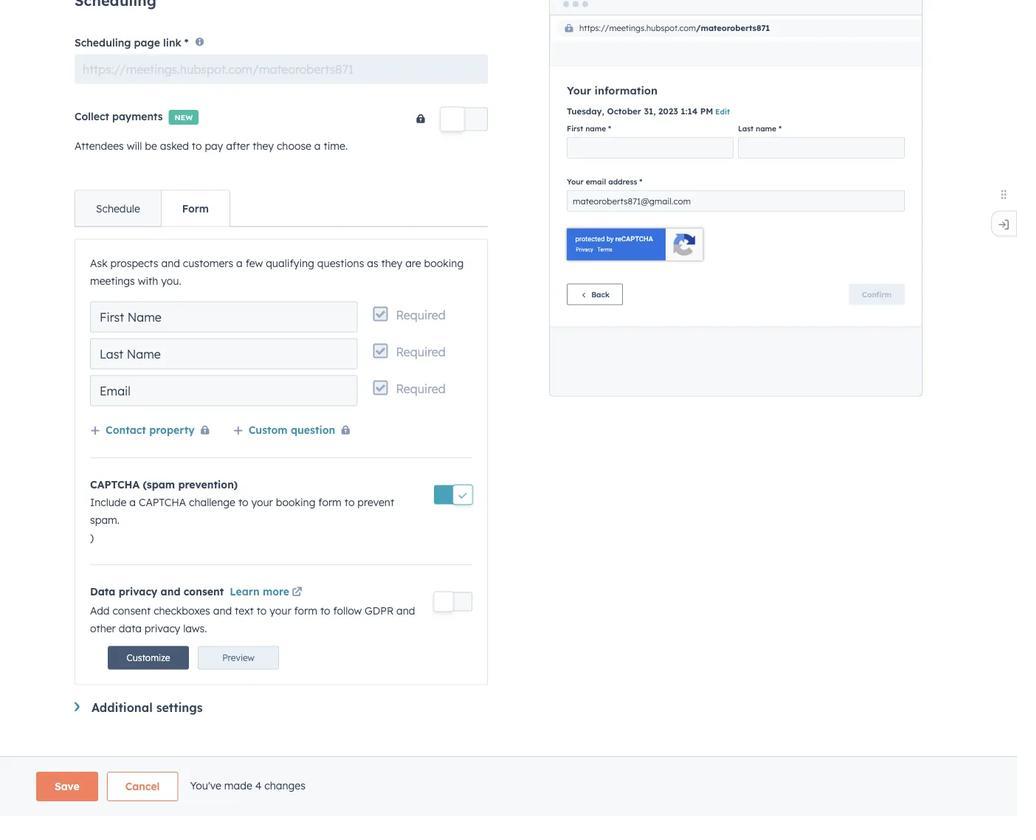 Task type: locate. For each thing, give the bounding box(es) containing it.
form inside captcha (spam prevention) include a captcha challenge to your booking form to prevent spam.
[[318, 496, 342, 509]]

scheduling
[[75, 36, 131, 49]]

will
[[127, 139, 142, 152]]

choose
[[277, 139, 312, 152]]

0 vertical spatial name
[[127, 310, 162, 325]]

4
[[255, 779, 262, 792]]

custom question button
[[233, 421, 356, 440]]

0 vertical spatial required
[[396, 308, 446, 322]]

1 horizontal spatial booking
[[424, 257, 464, 270]]

they
[[253, 139, 274, 152], [381, 257, 403, 270]]

data privacy and consent
[[90, 586, 224, 599]]

checkboxes
[[154, 604, 210, 617]]

2 link opens in a new window image from the top
[[292, 588, 302, 599]]

few
[[246, 257, 263, 270]]

and up you.
[[161, 257, 180, 270]]

captcha up include
[[90, 479, 140, 491]]

you.
[[161, 274, 181, 287]]

required for first
[[396, 308, 446, 322]]

a left the time.
[[314, 139, 321, 152]]

time.
[[324, 139, 348, 152]]

2 horizontal spatial a
[[314, 139, 321, 152]]

1 vertical spatial required
[[396, 345, 446, 359]]

form
[[182, 202, 209, 215]]

form left prevent
[[318, 496, 342, 509]]

laws.
[[183, 622, 207, 635]]

cancel
[[125, 780, 160, 793]]

and inside ask prospects and customers a few qualifying questions as they are booking meetings with you.
[[161, 257, 180, 270]]

learn more link
[[230, 585, 305, 602]]

name right the first
[[127, 310, 162, 325]]

privacy
[[119, 586, 157, 599], [145, 622, 180, 635]]

to
[[192, 139, 202, 152], [238, 496, 248, 509], [345, 496, 355, 509], [257, 604, 267, 617], [320, 604, 330, 617]]

attendees
[[75, 139, 124, 152]]

your
[[251, 496, 273, 509], [270, 604, 291, 617]]

name
[[127, 310, 162, 325], [127, 347, 161, 362]]

a inside ask prospects and customers a few qualifying questions as they are booking meetings with you.
[[236, 257, 243, 270]]

they right as
[[381, 257, 403, 270]]

and left text at bottom
[[213, 604, 232, 617]]

they inside ask prospects and customers a few qualifying questions as they are booking meetings with you.
[[381, 257, 403, 270]]

captcha
[[90, 479, 140, 491], [139, 496, 186, 509]]

page
[[134, 36, 160, 49]]

booking down custom question button
[[276, 496, 316, 509]]

1 horizontal spatial form
[[318, 496, 342, 509]]

name right last
[[127, 347, 161, 362]]

questions
[[317, 257, 364, 270]]

1 vertical spatial they
[[381, 257, 403, 270]]

2 required from the top
[[396, 345, 446, 359]]

booking
[[424, 257, 464, 270], [276, 496, 316, 509]]

)
[[90, 532, 94, 545]]

caret image
[[75, 703, 80, 712]]

gdpr
[[365, 604, 394, 617]]

a for questions
[[236, 257, 243, 270]]

other
[[90, 622, 116, 635]]

attendees will be asked to pay after they choose a time.
[[75, 139, 348, 152]]

1 horizontal spatial they
[[381, 257, 403, 270]]

changes
[[265, 779, 306, 792]]

with
[[138, 274, 158, 287]]

schedule
[[96, 202, 140, 215]]

form
[[318, 496, 342, 509], [294, 604, 318, 617]]

1 vertical spatial a
[[236, 257, 243, 270]]

0 vertical spatial form
[[318, 496, 342, 509]]

your right the challenge
[[251, 496, 273, 509]]

0 vertical spatial consent
[[184, 586, 224, 599]]

customize
[[127, 653, 170, 664]]

None text field
[[75, 54, 488, 84]]

your inside captcha (spam prevention) include a captcha challenge to your booking form to prevent spam.
[[251, 496, 273, 509]]

0 horizontal spatial booking
[[276, 496, 316, 509]]

consent
[[184, 586, 224, 599], [113, 604, 151, 617]]

additional
[[92, 700, 153, 715]]

add
[[90, 604, 110, 617]]

a left few
[[236, 257, 243, 270]]

a inside captcha (spam prevention) include a captcha challenge to your booking form to prevent spam.
[[129, 496, 136, 509]]

2 vertical spatial required
[[396, 381, 446, 396]]

save
[[55, 780, 80, 793]]

0 horizontal spatial they
[[253, 139, 274, 152]]

cancel button
[[107, 772, 178, 802]]

consent inside 'add consent checkboxes and text to your form to follow gdpr and other data privacy laws.'
[[113, 604, 151, 617]]

1 horizontal spatial a
[[236, 257, 243, 270]]

contact
[[106, 424, 146, 436]]

your down 'more'
[[270, 604, 291, 617]]

you've
[[190, 779, 221, 792]]

0 horizontal spatial a
[[129, 496, 136, 509]]

1 vertical spatial booking
[[276, 496, 316, 509]]

1 vertical spatial name
[[127, 347, 161, 362]]

0 horizontal spatial consent
[[113, 604, 151, 617]]

privacy down checkboxes
[[145, 622, 180, 635]]

settings
[[156, 700, 203, 715]]

data
[[119, 622, 142, 635]]

last
[[100, 347, 123, 362]]

link opens in a new window image
[[292, 585, 302, 602], [292, 588, 302, 599]]

a right include
[[129, 496, 136, 509]]

ask
[[90, 257, 108, 270]]

a for to
[[129, 496, 136, 509]]

to left follow
[[320, 604, 330, 617]]

1 link opens in a new window image from the top
[[292, 585, 302, 602]]

1 vertical spatial form
[[294, 604, 318, 617]]

they right after
[[253, 139, 274, 152]]

1 horizontal spatial consent
[[184, 586, 224, 599]]

consent up the data
[[113, 604, 151, 617]]

0 vertical spatial booking
[[424, 257, 464, 270]]

form left follow
[[294, 604, 318, 617]]

0 horizontal spatial form
[[294, 604, 318, 617]]

and up checkboxes
[[161, 586, 181, 599]]

1 vertical spatial your
[[270, 604, 291, 617]]

more
[[263, 586, 289, 599]]

prevent
[[358, 496, 394, 509]]

link
[[163, 36, 181, 49]]

name for last name
[[127, 347, 161, 362]]

1 vertical spatial consent
[[113, 604, 151, 617]]

and right gdpr
[[397, 604, 415, 617]]

captcha down (spam
[[139, 496, 186, 509]]

(spam
[[143, 479, 175, 491]]

schedule link
[[75, 191, 161, 226]]

0 vertical spatial your
[[251, 496, 273, 509]]

required for last
[[396, 345, 446, 359]]

1 vertical spatial privacy
[[145, 622, 180, 635]]

preview
[[222, 653, 255, 664]]

to left the pay on the left of the page
[[192, 139, 202, 152]]

collect
[[75, 110, 109, 123]]

1 required from the top
[[396, 308, 446, 322]]

and
[[161, 257, 180, 270], [161, 586, 181, 599], [213, 604, 232, 617], [397, 604, 415, 617]]

tab list
[[75, 190, 230, 227]]

learn more
[[230, 586, 289, 599]]

required
[[396, 308, 446, 322], [396, 345, 446, 359], [396, 381, 446, 396]]

privacy right the data
[[119, 586, 157, 599]]

a
[[314, 139, 321, 152], [236, 257, 243, 270], [129, 496, 136, 509]]

booking right are
[[424, 257, 464, 270]]

0 vertical spatial privacy
[[119, 586, 157, 599]]

text
[[235, 604, 254, 617]]

consent up checkboxes
[[184, 586, 224, 599]]

challenge
[[189, 496, 236, 509]]

2 vertical spatial a
[[129, 496, 136, 509]]



Task type: describe. For each thing, give the bounding box(es) containing it.
to left prevent
[[345, 496, 355, 509]]

contact property
[[106, 424, 195, 436]]

first name
[[100, 310, 162, 325]]

form inside 'add consent checkboxes and text to your form to follow gdpr and other data privacy laws.'
[[294, 604, 318, 617]]

prospects
[[110, 257, 158, 270]]

booking inside ask prospects and customers a few qualifying questions as they are booking meetings with you.
[[424, 257, 464, 270]]

are
[[405, 257, 421, 270]]

prevention)
[[178, 479, 238, 491]]

preview button
[[198, 647, 279, 670]]

booking inside captcha (spam prevention) include a captcha challenge to your booking form to prevent spam.
[[276, 496, 316, 509]]

name for first name
[[127, 310, 162, 325]]

add consent checkboxes and text to your form to follow gdpr and other data privacy laws.
[[90, 604, 415, 635]]

after
[[226, 139, 250, 152]]

to right text at bottom
[[257, 604, 267, 617]]

to right the challenge
[[238, 496, 248, 509]]

made
[[224, 779, 252, 792]]

save button
[[36, 772, 98, 802]]

learn
[[230, 586, 260, 599]]

additional settings button
[[75, 700, 488, 715]]

spam.
[[90, 514, 120, 527]]

new
[[175, 113, 193, 122]]

be
[[145, 139, 157, 152]]

contact property button
[[90, 421, 215, 440]]

custom
[[249, 424, 288, 436]]

include
[[90, 496, 127, 509]]

ask prospects and customers a few qualifying questions as they are booking meetings with you.
[[90, 257, 464, 287]]

last name
[[100, 347, 161, 362]]

email
[[100, 384, 131, 398]]

0 vertical spatial captcha
[[90, 479, 140, 491]]

meetings
[[90, 274, 135, 287]]

data
[[90, 586, 115, 599]]

0 vertical spatial they
[[253, 139, 274, 152]]

additional settings
[[92, 700, 203, 715]]

privacy inside 'add consent checkboxes and text to your form to follow gdpr and other data privacy laws.'
[[145, 622, 180, 635]]

as
[[367, 257, 379, 270]]

3 required from the top
[[396, 381, 446, 396]]

customize button
[[108, 647, 189, 670]]

custom question
[[249, 424, 335, 436]]

tab list containing schedule
[[75, 190, 230, 227]]

property
[[149, 424, 195, 436]]

1 vertical spatial captcha
[[139, 496, 186, 509]]

qualifying
[[266, 257, 314, 270]]

first
[[100, 310, 124, 325]]

page section element
[[1, 772, 1017, 802]]

scheduling page link
[[75, 36, 181, 49]]

asked
[[160, 139, 189, 152]]

customers
[[183, 257, 233, 270]]

form link
[[161, 191, 229, 226]]

collect payments
[[75, 110, 163, 123]]

you've made 4 changes
[[190, 779, 306, 792]]

captcha (spam prevention) include a captcha challenge to your booking form to prevent spam.
[[90, 479, 394, 527]]

question
[[291, 424, 335, 436]]

your inside 'add consent checkboxes and text to your form to follow gdpr and other data privacy laws.'
[[270, 604, 291, 617]]

link opens in a new window image inside learn more link
[[292, 588, 302, 599]]

0 vertical spatial a
[[314, 139, 321, 152]]

payments
[[112, 110, 163, 123]]

pay
[[205, 139, 223, 152]]

follow
[[333, 604, 362, 617]]



Task type: vqa. For each thing, say whether or not it's contained in the screenshot.
"Modules" link
no



